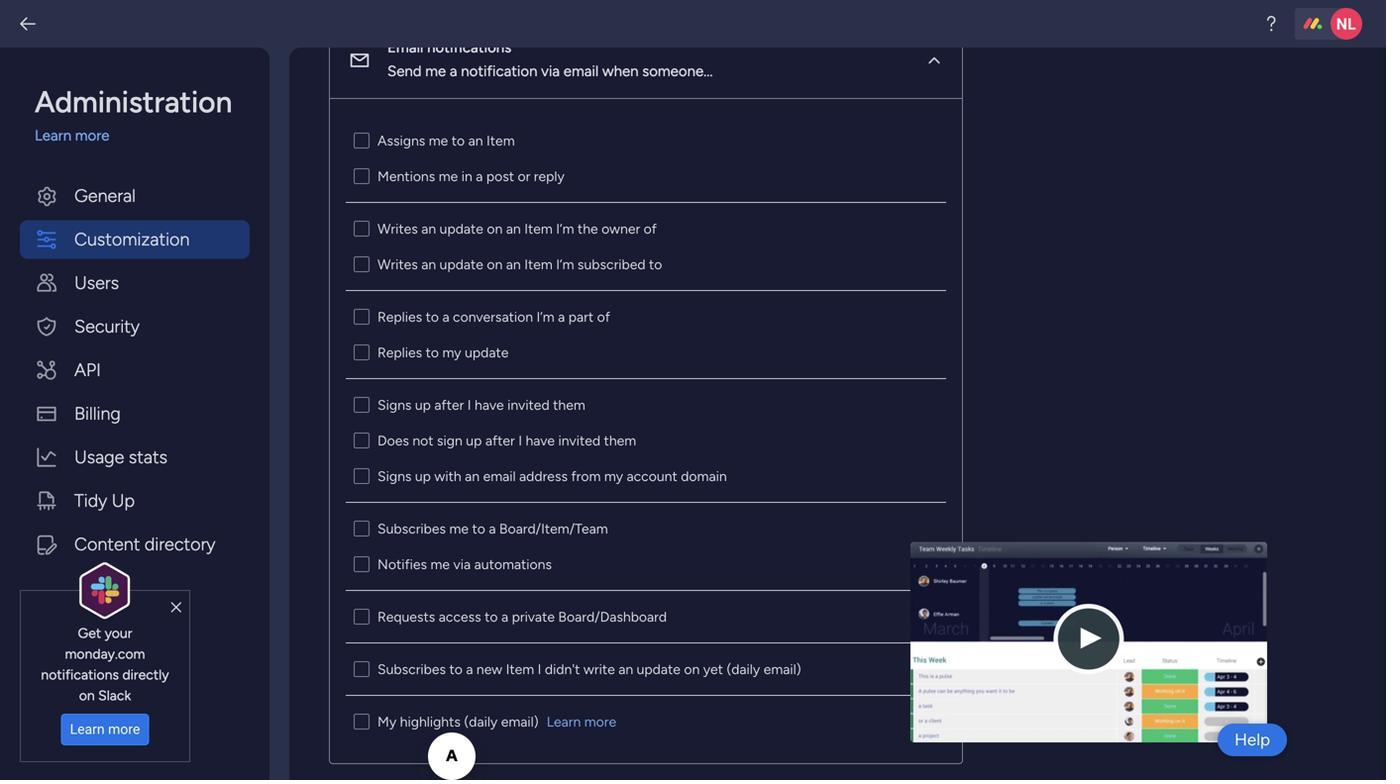 Task type: describe. For each thing, give the bounding box(es) containing it.
1 vertical spatial (daily
[[464, 714, 498, 731]]

my highlights (daily email)
[[377, 714, 539, 731]]

learn more inside button
[[70, 722, 140, 738]]

0 horizontal spatial i
[[467, 397, 471, 414]]

subscribed
[[578, 256, 646, 273]]

subscribes to a new item i didn't write an update on yet (daily email)
[[377, 661, 801, 678]]

tidy up
[[74, 490, 135, 512]]

an right write
[[618, 661, 633, 678]]

requests
[[377, 609, 435, 626]]

billing button
[[20, 395, 250, 433]]

api
[[74, 360, 101, 381]]

general
[[74, 185, 136, 207]]

learn down didn't
[[547, 714, 581, 731]]

tidy up button
[[20, 482, 250, 521]]

in
[[461, 168, 472, 185]]

i'm for subscribed
[[556, 256, 574, 273]]

sign
[[437, 432, 463, 449]]

region containing assigns me to an item
[[330, 99, 962, 764]]

learn more button
[[61, 714, 149, 746]]

signs up after i have invited them
[[377, 397, 585, 414]]

api button
[[20, 351, 250, 390]]

administration
[[35, 84, 232, 120]]

the
[[578, 220, 598, 237]]

content directory button
[[20, 526, 250, 564]]

learn inside administration learn more
[[35, 127, 71, 145]]

security
[[74, 316, 140, 337]]

0 vertical spatial email)
[[764, 661, 801, 678]]

0 horizontal spatial of
[[597, 309, 610, 325]]

learn inside button
[[70, 722, 105, 738]]

notification
[[461, 62, 537, 80]]

0 vertical spatial have
[[475, 397, 504, 414]]

usage stats
[[74, 447, 167, 468]]

writes for writes an update on an item i'm subscribed to
[[377, 256, 418, 273]]

help button
[[1218, 724, 1287, 757]]

account
[[627, 468, 677, 485]]

to right subscribed
[[649, 256, 662, 273]]

dapulse x slim image
[[1238, 557, 1251, 576]]

me inside email notifications send me a notification via email when someone...
[[425, 62, 446, 80]]

from
[[571, 468, 601, 485]]

users button
[[20, 264, 250, 303]]

stats
[[129, 447, 167, 468]]

customization button
[[20, 220, 250, 259]]

i for new
[[538, 661, 541, 678]]

a left private
[[501, 609, 508, 626]]

notifications inside email notifications send me a notification via email when someone...
[[427, 39, 511, 56]]

replies for replies to my update
[[377, 344, 422, 361]]

me for mentions
[[439, 168, 458, 185]]

noah lott image
[[1331, 8, 1362, 40]]

assigns me to an item
[[377, 132, 515, 149]]

an up mentions me in a post or reply
[[468, 132, 483, 149]]

customization
[[74, 229, 190, 250]]

replies to a conversation i'm a part of
[[377, 309, 610, 325]]

writes for writes an update on an item i'm the owner of
[[377, 220, 418, 237]]

content directory
[[74, 534, 215, 555]]

to down replies to a conversation i'm a part of
[[426, 344, 439, 361]]

dapulse x slim image
[[171, 599, 181, 617]]

writes an update on an item i'm the owner of
[[377, 220, 657, 237]]

1 horizontal spatial of
[[644, 220, 657, 237]]

billing
[[74, 403, 121, 425]]

email
[[387, 39, 424, 56]]

up for with
[[415, 468, 431, 485]]

to up in at the left of page
[[452, 132, 465, 149]]

0 horizontal spatial invited
[[507, 397, 550, 414]]

0 vertical spatial (daily
[[727, 661, 760, 678]]

an up replies to a conversation i'm a part of
[[421, 256, 436, 273]]

i'm for the
[[556, 220, 574, 237]]

when
[[602, 62, 639, 80]]

0 horizontal spatial them
[[553, 397, 585, 414]]

access
[[439, 609, 481, 626]]

didn't
[[545, 661, 580, 678]]

email inside region
[[483, 468, 516, 485]]

get your monday.com notifications directly on slack
[[41, 625, 169, 704]]

address
[[519, 468, 568, 485]]

does
[[377, 432, 409, 449]]

on up writes an update on an item i'm subscribed to
[[487, 220, 503, 237]]

subscribes for subscribes me to a board/item/team
[[377, 521, 446, 537]]

via inside email notifications send me a notification via email when someone...
[[541, 62, 560, 80]]

board/item/team
[[499, 521, 608, 537]]

an down writes an update on an item i'm the owner of
[[506, 256, 521, 273]]

general button
[[20, 177, 250, 215]]

mentions
[[377, 168, 435, 185]]

writes an update on an item i'm subscribed to
[[377, 256, 662, 273]]

signs up with an email address from my account domain
[[377, 468, 727, 485]]

1 vertical spatial invited
[[558, 432, 600, 449]]

1 horizontal spatial learn more
[[547, 714, 616, 731]]

a left part
[[558, 309, 565, 325]]

reply
[[534, 168, 565, 185]]

private
[[512, 609, 555, 626]]

post
[[486, 168, 514, 185]]

a right in at the left of page
[[476, 168, 483, 185]]

item up post
[[486, 132, 515, 149]]

replies to my update
[[377, 344, 509, 361]]

update down in at the left of page
[[440, 220, 483, 237]]

notifications inside get your monday.com notifications directly on slack
[[41, 667, 119, 683]]

on left the yet
[[684, 661, 700, 678]]

an up writes an update on an item i'm subscribed to
[[506, 220, 521, 237]]

on down writes an update on an item i'm the owner of
[[487, 256, 503, 273]]

users
[[74, 272, 119, 294]]

mentions me in a post or reply
[[377, 168, 565, 185]]

up
[[112, 490, 135, 512]]

directory
[[144, 534, 215, 555]]

1 vertical spatial after
[[485, 432, 515, 449]]

board/dashboard
[[558, 609, 667, 626]]



Task type: vqa. For each thing, say whether or not it's contained in the screenshot.
THE WORKSPACE SELECTION element
no



Task type: locate. For each thing, give the bounding box(es) containing it.
more inside administration learn more
[[75, 127, 109, 145]]

them up does not sign up after i have invited them
[[553, 397, 585, 414]]

0 horizontal spatial email)
[[501, 714, 539, 731]]

up
[[415, 397, 431, 414], [466, 432, 482, 449], [415, 468, 431, 485]]

or
[[518, 168, 530, 185]]

via inside region
[[453, 556, 471, 573]]

not
[[413, 432, 434, 449]]

1 horizontal spatial email
[[564, 62, 599, 80]]

i for up
[[518, 432, 522, 449]]

1 horizontal spatial my
[[604, 468, 623, 485]]

0 vertical spatial learn more link
[[35, 125, 250, 147]]

my
[[442, 344, 461, 361], [604, 468, 623, 485]]

email notifications send me a notification via email when someone...
[[387, 39, 713, 80]]

an right with
[[465, 468, 480, 485]]

1 horizontal spatial via
[[541, 62, 560, 80]]

0 vertical spatial notifications
[[427, 39, 511, 56]]

region
[[330, 99, 962, 764]]

invited up does not sign up after i have invited them
[[507, 397, 550, 414]]

0 vertical spatial of
[[644, 220, 657, 237]]

0 vertical spatial replies
[[377, 309, 422, 325]]

0 horizontal spatial after
[[434, 397, 464, 414]]

after
[[434, 397, 464, 414], [485, 432, 515, 449]]

learn down administration
[[35, 127, 71, 145]]

1 vertical spatial email
[[483, 468, 516, 485]]

1 signs from the top
[[377, 397, 412, 414]]

replies up replies to my update
[[377, 309, 422, 325]]

1 vertical spatial notifications
[[41, 667, 119, 683]]

to up notifies me via automations
[[472, 521, 485, 537]]

notifications up "notification"
[[427, 39, 511, 56]]

email inside email notifications send me a notification via email when someone...
[[564, 62, 599, 80]]

me right notifies
[[430, 556, 450, 573]]

me for subscribes
[[449, 521, 469, 537]]

learn down slack at the bottom left of the page
[[70, 722, 105, 738]]

0 horizontal spatial learn more
[[70, 722, 140, 738]]

me right send
[[425, 62, 446, 80]]

does not sign up after i have invited them
[[377, 432, 636, 449]]

update up conversation
[[440, 256, 483, 273]]

with
[[434, 468, 461, 485]]

on inside get your monday.com notifications directly on slack
[[79, 687, 95, 704]]

1 horizontal spatial email)
[[764, 661, 801, 678]]

item right new
[[506, 661, 534, 678]]

more down administration
[[75, 127, 109, 145]]

1 replies from the top
[[377, 309, 422, 325]]

1 writes from the top
[[377, 220, 418, 237]]

0 horizontal spatial notifications
[[41, 667, 119, 683]]

my
[[377, 714, 397, 731]]

via right "notification"
[[541, 62, 560, 80]]

1 horizontal spatial (daily
[[727, 661, 760, 678]]

usage stats button
[[20, 438, 250, 477]]

email) down new
[[501, 714, 539, 731]]

1 vertical spatial writes
[[377, 256, 418, 273]]

subscribes for subscribes to a new item i didn't write an update on yet (daily email)
[[377, 661, 446, 678]]

1 subscribes from the top
[[377, 521, 446, 537]]

1 vertical spatial i'm
[[556, 256, 574, 273]]

me right 'assigns'
[[429, 132, 448, 149]]

i up address
[[518, 432, 522, 449]]

(daily
[[727, 661, 760, 678], [464, 714, 498, 731]]

your
[[105, 625, 132, 642]]

more
[[75, 127, 109, 145], [584, 714, 616, 731], [108, 722, 140, 738]]

learn more link down the subscribes to a new item i didn't write an update on yet (daily email) on the bottom of the page
[[547, 712, 616, 732]]

1 horizontal spatial learn more link
[[547, 712, 616, 732]]

0 vertical spatial i
[[467, 397, 471, 414]]

i'm left subscribed
[[556, 256, 574, 273]]

email
[[564, 62, 599, 80], [483, 468, 516, 485]]

1 horizontal spatial after
[[485, 432, 515, 449]]

0 vertical spatial writes
[[377, 220, 418, 237]]

1 horizontal spatial notifications
[[427, 39, 511, 56]]

to right access
[[485, 609, 498, 626]]

email left when
[[564, 62, 599, 80]]

after up sign
[[434, 397, 464, 414]]

1 vertical spatial via
[[453, 556, 471, 573]]

subscribes up notifies
[[377, 521, 446, 537]]

me left in at the left of page
[[439, 168, 458, 185]]

to left new
[[449, 661, 463, 678]]

1 vertical spatial i
[[518, 432, 522, 449]]

1 horizontal spatial i
[[518, 432, 522, 449]]

email)
[[764, 661, 801, 678], [501, 714, 539, 731]]

learn more link
[[35, 125, 250, 147], [547, 712, 616, 732]]

conversation
[[453, 309, 533, 325]]

send
[[387, 62, 422, 80]]

2 signs from the top
[[377, 468, 412, 485]]

them up account
[[604, 432, 636, 449]]

0 horizontal spatial email
[[483, 468, 516, 485]]

1 vertical spatial them
[[604, 432, 636, 449]]

i'm left part
[[536, 309, 555, 325]]

of right owner
[[644, 220, 657, 237]]

0 vertical spatial email
[[564, 62, 599, 80]]

learn more link inside region
[[547, 712, 616, 732]]

1 vertical spatial my
[[604, 468, 623, 485]]

update down conversation
[[465, 344, 509, 361]]

email down does not sign up after i have invited them
[[483, 468, 516, 485]]

email) right the yet
[[764, 661, 801, 678]]

an down mentions at the top
[[421, 220, 436, 237]]

automations
[[474, 556, 552, 573]]

new
[[476, 661, 502, 678]]

me
[[425, 62, 446, 80], [429, 132, 448, 149], [439, 168, 458, 185], [449, 521, 469, 537], [430, 556, 450, 573]]

0 vertical spatial via
[[541, 62, 560, 80]]

2 vertical spatial i
[[538, 661, 541, 678]]

i'm left the
[[556, 220, 574, 237]]

after down signs up after i have invited them
[[485, 432, 515, 449]]

administration learn more
[[35, 84, 232, 145]]

0 vertical spatial signs
[[377, 397, 412, 414]]

highlights
[[400, 714, 461, 731]]

get
[[78, 625, 101, 642]]

2 subscribes from the top
[[377, 661, 446, 678]]

directly
[[122, 667, 169, 683]]

update
[[440, 220, 483, 237], [440, 256, 483, 273], [465, 344, 509, 361], [637, 661, 681, 678]]

0 vertical spatial i'm
[[556, 220, 574, 237]]

via down subscribes me to a board/item/team
[[453, 556, 471, 573]]

0 vertical spatial my
[[442, 344, 461, 361]]

invited up from
[[558, 432, 600, 449]]

signs down does
[[377, 468, 412, 485]]

domain
[[681, 468, 727, 485]]

me for assigns
[[429, 132, 448, 149]]

2 replies from the top
[[377, 344, 422, 361]]

requests access to a private board/dashboard
[[377, 609, 667, 626]]

yet
[[703, 661, 723, 678]]

have up does not sign up after i have invited them
[[475, 397, 504, 414]]

update left the yet
[[637, 661, 681, 678]]

replies up does
[[377, 344, 422, 361]]

1 horizontal spatial have
[[526, 432, 555, 449]]

have up address
[[526, 432, 555, 449]]

a inside email notifications send me a notification via email when someone...
[[450, 62, 457, 80]]

invited
[[507, 397, 550, 414], [558, 432, 600, 449]]

on
[[487, 220, 503, 237], [487, 256, 503, 273], [684, 661, 700, 678], [79, 687, 95, 704]]

learn more down slack at the bottom left of the page
[[70, 722, 140, 738]]

via
[[541, 62, 560, 80], [453, 556, 471, 573]]

notifies me via automations
[[377, 556, 552, 573]]

1 vertical spatial subscribes
[[377, 661, 446, 678]]

i
[[467, 397, 471, 414], [518, 432, 522, 449], [538, 661, 541, 678]]

1 vertical spatial have
[[526, 432, 555, 449]]

0 vertical spatial invited
[[507, 397, 550, 414]]

more inside region
[[584, 714, 616, 731]]

have
[[475, 397, 504, 414], [526, 432, 555, 449]]

someone...
[[642, 62, 713, 80]]

learn
[[35, 127, 71, 145], [547, 714, 581, 731], [70, 722, 105, 738]]

usage
[[74, 447, 124, 468]]

monday.com
[[65, 646, 145, 663]]

signs for signs up after i have invited them
[[377, 397, 412, 414]]

2 writes from the top
[[377, 256, 418, 273]]

help image
[[1261, 14, 1281, 34]]

signs for signs up with an email address from my account domain
[[377, 468, 412, 485]]

i'm
[[556, 220, 574, 237], [556, 256, 574, 273], [536, 309, 555, 325]]

1 vertical spatial of
[[597, 309, 610, 325]]

notifications down monday.com
[[41, 667, 119, 683]]

subscribes me to a board/item/team
[[377, 521, 608, 537]]

a up automations on the left bottom of page
[[489, 521, 496, 537]]

(daily right "highlights"
[[464, 714, 498, 731]]

up left with
[[415, 468, 431, 485]]

learn more
[[547, 714, 616, 731], [70, 722, 140, 738]]

up up not
[[415, 397, 431, 414]]

to
[[452, 132, 465, 149], [649, 256, 662, 273], [426, 309, 439, 325], [426, 344, 439, 361], [472, 521, 485, 537], [485, 609, 498, 626], [449, 661, 463, 678]]

learn more link down administration
[[35, 125, 250, 147]]

replies
[[377, 309, 422, 325], [377, 344, 422, 361]]

of right part
[[597, 309, 610, 325]]

1 vertical spatial learn more link
[[547, 712, 616, 732]]

2 horizontal spatial i
[[538, 661, 541, 678]]

item down writes an update on an item i'm the owner of
[[524, 256, 553, 273]]

1 horizontal spatial them
[[604, 432, 636, 449]]

a up replies to my update
[[442, 309, 449, 325]]

1 horizontal spatial invited
[[558, 432, 600, 449]]

2 vertical spatial i'm
[[536, 309, 555, 325]]

a left "notification"
[[450, 62, 457, 80]]

1 vertical spatial up
[[466, 432, 482, 449]]

an
[[468, 132, 483, 149], [421, 220, 436, 237], [506, 220, 521, 237], [421, 256, 436, 273], [506, 256, 521, 273], [465, 468, 480, 485], [618, 661, 633, 678]]

1 vertical spatial signs
[[377, 468, 412, 485]]

back to workspace image
[[18, 14, 38, 34]]

subscribes down requests
[[377, 661, 446, 678]]

(daily right the yet
[[727, 661, 760, 678]]

part
[[568, 309, 594, 325]]

to up replies to my update
[[426, 309, 439, 325]]

0 vertical spatial up
[[415, 397, 431, 414]]

more down slack at the bottom left of the page
[[108, 722, 140, 738]]

my down conversation
[[442, 344, 461, 361]]

0 horizontal spatial (daily
[[464, 714, 498, 731]]

0 vertical spatial after
[[434, 397, 464, 414]]

notifications
[[427, 39, 511, 56], [41, 667, 119, 683]]

signs up does
[[377, 397, 412, 414]]

tidy
[[74, 490, 107, 512]]

i left didn't
[[538, 661, 541, 678]]

assigns
[[377, 132, 425, 149]]

0 vertical spatial them
[[553, 397, 585, 414]]

item up writes an update on an item i'm subscribed to
[[524, 220, 553, 237]]

security button
[[20, 308, 250, 346]]

a left new
[[466, 661, 473, 678]]

my right from
[[604, 468, 623, 485]]

writes
[[377, 220, 418, 237], [377, 256, 418, 273]]

more inside button
[[108, 722, 140, 738]]

me up notifies me via automations
[[449, 521, 469, 537]]

0 horizontal spatial have
[[475, 397, 504, 414]]

learn more down the subscribes to a new item i didn't write an update on yet (daily email) on the bottom of the page
[[547, 714, 616, 731]]

up right sign
[[466, 432, 482, 449]]

signs
[[377, 397, 412, 414], [377, 468, 412, 485]]

write
[[583, 661, 615, 678]]

0 horizontal spatial my
[[442, 344, 461, 361]]

owner
[[602, 220, 640, 237]]

more down write
[[584, 714, 616, 731]]

slack
[[98, 687, 131, 704]]

on left slack at the bottom left of the page
[[79, 687, 95, 704]]

me for notifies
[[430, 556, 450, 573]]

i up does not sign up after i have invited them
[[467, 397, 471, 414]]

content
[[74, 534, 140, 555]]

help
[[1235, 730, 1270, 751]]

subscribes
[[377, 521, 446, 537], [377, 661, 446, 678]]

notifies
[[377, 556, 427, 573]]

replies for replies to a conversation i'm a part of
[[377, 309, 422, 325]]

0 vertical spatial subscribes
[[377, 521, 446, 537]]

a
[[450, 62, 457, 80], [476, 168, 483, 185], [442, 309, 449, 325], [558, 309, 565, 325], [489, 521, 496, 537], [501, 609, 508, 626], [466, 661, 473, 678]]

1 vertical spatial replies
[[377, 344, 422, 361]]

0 horizontal spatial via
[[453, 556, 471, 573]]

1 vertical spatial email)
[[501, 714, 539, 731]]

up for after
[[415, 397, 431, 414]]

0 horizontal spatial learn more link
[[35, 125, 250, 147]]

them
[[553, 397, 585, 414], [604, 432, 636, 449]]

2 vertical spatial up
[[415, 468, 431, 485]]



